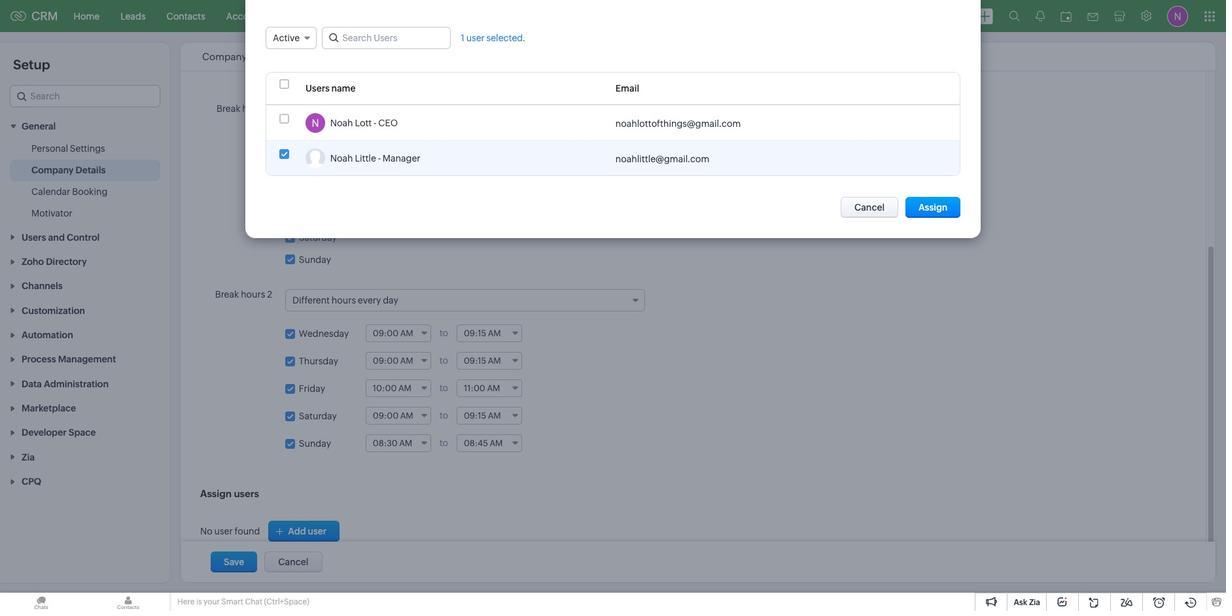 Task type: locate. For each thing, give the bounding box(es) containing it.
company details link down accounts 'link'
[[200, 51, 282, 62]]

1 vertical spatial company details
[[31, 165, 106, 176]]

1 horizontal spatial cancel button
[[841, 197, 899, 218]]

wednesday up thursday
[[299, 329, 349, 339]]

0 vertical spatial company details
[[202, 51, 280, 62]]

company details link
[[200, 51, 282, 62], [31, 164, 106, 177]]

chats image
[[0, 593, 82, 611]]

Search Users text field
[[323, 27, 450, 48]]

1 noah from the top
[[330, 118, 353, 128]]

smart
[[221, 598, 243, 607]]

no user found
[[200, 526, 260, 537]]

1 vertical spatial details
[[76, 165, 106, 176]]

cancel
[[855, 202, 885, 213], [278, 557, 309, 567]]

user image image
[[306, 113, 325, 133], [306, 149, 325, 168]]

list
[[190, 43, 738, 71]]

1 vertical spatial user image image
[[306, 149, 325, 168]]

1 horizontal spatial company details
[[202, 51, 280, 62]]

user
[[466, 33, 485, 43], [214, 526, 233, 537], [308, 526, 327, 537]]

cancel down add
[[278, 557, 309, 567]]

wednesday down noah little - manager
[[299, 167, 349, 178]]

1 horizontal spatial company details link
[[200, 51, 282, 62]]

company up calendar
[[31, 165, 74, 176]]

0 horizontal spatial cancel
[[278, 557, 309, 567]]

noah left lott
[[330, 118, 353, 128]]

details
[[249, 51, 280, 62], [76, 165, 106, 176]]

details up the booking
[[76, 165, 106, 176]]

leads link
[[110, 0, 156, 32]]

0 vertical spatial break
[[217, 103, 241, 114]]

users
[[306, 83, 330, 94]]

profile image
[[1168, 6, 1189, 27]]

None text field
[[366, 380, 431, 396], [457, 380, 522, 396], [457, 435, 522, 451], [366, 380, 431, 396], [457, 380, 522, 396], [457, 435, 522, 451]]

hours for 1
[[242, 103, 267, 114]]

user right no
[[214, 526, 233, 537]]

personal
[[31, 144, 68, 154]]

-
[[374, 118, 377, 128], [378, 153, 381, 164]]

2 noah from the top
[[330, 153, 353, 164]]

company details link down personal settings
[[31, 164, 106, 177]]

company details
[[202, 51, 280, 62], [31, 165, 106, 176]]

1 vertical spatial cancel
[[278, 557, 309, 567]]

personal settings
[[31, 144, 105, 154]]

1
[[461, 33, 465, 43], [269, 103, 272, 114]]

cancel button left assign button
[[841, 197, 899, 218]]

motivator link
[[31, 207, 72, 220]]

leads
[[121, 11, 146, 21]]

2 horizontal spatial user
[[466, 33, 485, 43]]

1 vertical spatial cancel button
[[265, 552, 322, 573]]

0 horizontal spatial company details
[[31, 165, 106, 176]]

fiscal year
[[303, 51, 350, 62]]

1 horizontal spatial -
[[378, 153, 381, 164]]

1 vertical spatial company
[[31, 165, 74, 176]]

break hours 1
[[217, 103, 272, 114]]

1 vertical spatial break
[[215, 289, 239, 300]]

0 vertical spatial company
[[202, 51, 247, 62]]

general region
[[0, 138, 170, 225]]

1 vertical spatial 1
[[269, 103, 272, 114]]

1 user selected.
[[461, 33, 526, 43]]

0 vertical spatial cancel button
[[841, 197, 899, 218]]

chat
[[245, 598, 263, 607]]

1 horizontal spatial details
[[249, 51, 280, 62]]

0 horizontal spatial user
[[214, 526, 233, 537]]

mails element
[[1080, 1, 1107, 31]]

noah little - manager
[[330, 153, 421, 164]]

create menu element
[[969, 0, 1001, 32]]

company
[[202, 51, 247, 62], [31, 165, 74, 176]]

cancel left assign button
[[855, 202, 885, 213]]

company details down personal settings
[[31, 165, 106, 176]]

company inside general region
[[31, 165, 74, 176]]

manager
[[383, 153, 421, 164]]

0 vertical spatial hours
[[242, 103, 267, 114]]

cancel button down add
[[265, 552, 322, 573]]

0 horizontal spatial assign
[[200, 488, 232, 499]]

1 vertical spatial company details link
[[31, 164, 106, 177]]

contacts image
[[87, 593, 170, 611]]

mapping
[[412, 51, 453, 62]]

to for thursday
[[440, 355, 448, 366]]

cancel for the left cancel button
[[278, 557, 309, 567]]

0 horizontal spatial cancel button
[[265, 552, 322, 573]]

details down active
[[249, 51, 280, 62]]

list containing company details
[[190, 43, 738, 71]]

user image image left little
[[306, 149, 325, 168]]

0 horizontal spatial company
[[31, 165, 74, 176]]

noah for noah little
[[330, 153, 353, 164]]

home link
[[63, 0, 110, 32]]

add user
[[288, 526, 327, 537]]

1 vertical spatial assign
[[200, 488, 232, 499]]

1 vertical spatial saturday
[[299, 411, 337, 422]]

general button
[[0, 114, 170, 138]]

home
[[74, 11, 100, 21]]

saturday
[[299, 233, 337, 243], [299, 411, 337, 422]]

0 horizontal spatial details
[[76, 165, 106, 176]]

to for wednesday
[[440, 328, 448, 338]]

here is your smart chat (ctrl+space)
[[177, 598, 309, 607]]

1 vertical spatial noah
[[330, 153, 353, 164]]

selected.
[[487, 33, 526, 43]]

0 vertical spatial user image image
[[306, 113, 325, 133]]

hours
[[242, 103, 267, 114], [241, 289, 265, 300]]

sunday
[[303, 69, 335, 79], [299, 254, 331, 265], [299, 439, 331, 449]]

accounts
[[226, 11, 267, 21]]

user left 'selected.'
[[466, 33, 485, 43]]

noahlittle@gmail.com
[[616, 154, 710, 164]]

company down accounts
[[202, 51, 247, 62]]

noah
[[330, 118, 353, 128], [330, 153, 353, 164]]

lott
[[355, 118, 372, 128]]

2 vertical spatial sunday
[[299, 439, 331, 449]]

2 user image image from the top
[[306, 149, 325, 168]]

user right add
[[308, 526, 327, 537]]

to for friday
[[440, 383, 448, 393]]

noah left little
[[330, 153, 353, 164]]

1 horizontal spatial cancel
[[855, 202, 885, 213]]

0 vertical spatial details
[[249, 51, 280, 62]]

1 horizontal spatial company
[[202, 51, 247, 62]]

assign
[[919, 202, 948, 213], [200, 488, 232, 499]]

- right lott
[[374, 118, 377, 128]]

0 vertical spatial -
[[374, 118, 377, 128]]

2 wednesday from the top
[[299, 329, 349, 339]]

user for found
[[214, 526, 233, 537]]

0 horizontal spatial -
[[374, 118, 377, 128]]

user image image for noah little - manager
[[306, 149, 325, 168]]

0 vertical spatial 1
[[461, 33, 465, 43]]

1 user image image from the top
[[306, 113, 325, 133]]

0 vertical spatial assign
[[919, 202, 948, 213]]

calendar image
[[1061, 11, 1072, 21]]

booking
[[72, 187, 108, 197]]

1 vertical spatial hours
[[241, 289, 265, 300]]

wednesday
[[299, 167, 349, 178], [299, 329, 349, 339]]

cancel button
[[841, 197, 899, 218], [265, 552, 322, 573]]

break for break hours 2
[[215, 289, 239, 300]]

details inside general region
[[76, 165, 106, 176]]

thursday
[[299, 356, 338, 367]]

save
[[224, 557, 244, 567]]

user image image for noah lott - ceo
[[306, 113, 325, 133]]

1 vertical spatial -
[[378, 153, 381, 164]]

company details down accounts 'link'
[[202, 51, 280, 62]]

0 vertical spatial wednesday
[[299, 167, 349, 178]]

None text field
[[286, 138, 350, 155], [377, 138, 441, 155], [366, 325, 431, 342], [457, 325, 522, 342], [366, 353, 431, 369], [457, 353, 522, 369], [366, 408, 431, 424], [457, 408, 522, 424], [366, 435, 431, 451], [286, 138, 350, 155], [377, 138, 441, 155], [366, 325, 431, 342], [457, 325, 522, 342], [366, 353, 431, 369], [457, 353, 522, 369], [366, 408, 431, 424], [457, 408, 522, 424], [366, 435, 431, 451]]

to
[[359, 141, 368, 151], [440, 328, 448, 338], [440, 355, 448, 366], [440, 383, 448, 393], [440, 410, 448, 421], [440, 438, 448, 448]]

crm link
[[10, 9, 58, 23]]

0 vertical spatial noah
[[330, 118, 353, 128]]

0 horizontal spatial company details link
[[31, 164, 106, 177]]

assign inside button
[[919, 202, 948, 213]]

0 vertical spatial saturday
[[299, 233, 337, 243]]

1 horizontal spatial assign
[[919, 202, 948, 213]]

company inside list
[[202, 51, 247, 62]]

fiscal year link
[[301, 51, 352, 62]]

1 vertical spatial wednesday
[[299, 329, 349, 339]]

- right little
[[378, 153, 381, 164]]

save button
[[211, 552, 257, 573]]

contacts
[[167, 11, 205, 21]]

0 vertical spatial cancel
[[855, 202, 885, 213]]

year
[[331, 51, 350, 62]]

user image image down the users
[[306, 113, 325, 133]]

break for break hours 1
[[217, 103, 241, 114]]

break
[[217, 103, 241, 114], [215, 289, 239, 300]]



Task type: describe. For each thing, give the bounding box(es) containing it.
Active field
[[266, 27, 317, 49]]

signals element
[[1028, 0, 1053, 32]]

crm
[[31, 9, 58, 23]]

create menu image
[[977, 8, 994, 24]]

contacts link
[[156, 0, 216, 32]]

found
[[235, 526, 260, 537]]

1 horizontal spatial user
[[308, 526, 327, 537]]

name
[[331, 83, 356, 94]]

1 saturday from the top
[[299, 233, 337, 243]]

noah for noah lott
[[330, 118, 353, 128]]

to for sunday
[[440, 438, 448, 448]]

assign button
[[906, 197, 961, 218]]

active
[[273, 33, 300, 43]]

0 horizontal spatial 1
[[269, 103, 272, 114]]

noahlottofthings@gmail.com
[[616, 118, 741, 129]]

motivator
[[31, 208, 72, 219]]

ceo
[[379, 118, 398, 128]]

company details inside general region
[[31, 165, 106, 176]]

no
[[200, 526, 213, 537]]

little
[[355, 153, 376, 164]]

general
[[22, 121, 56, 132]]

profile element
[[1160, 0, 1196, 32]]

add
[[288, 526, 306, 537]]

zia
[[1029, 598, 1041, 607]]

ask zia
[[1014, 598, 1041, 607]]

calendar
[[31, 187, 70, 197]]

1 wednesday from the top
[[299, 167, 349, 178]]

calendar booking
[[31, 187, 108, 197]]

- for noah little
[[378, 153, 381, 164]]

cancel for cancel button to the top
[[855, 202, 885, 213]]

0 vertical spatial company details link
[[200, 51, 282, 62]]

details inside list
[[249, 51, 280, 62]]

(ctrl+space)
[[264, 598, 309, 607]]

domain mapping link
[[372, 51, 455, 62]]

user for selected.
[[466, 33, 485, 43]]

company details inside list
[[202, 51, 280, 62]]

domain mapping
[[374, 51, 453, 62]]

hours for 2
[[241, 289, 265, 300]]

signals image
[[1036, 10, 1045, 22]]

here
[[177, 598, 195, 607]]

calendar booking link
[[31, 185, 108, 199]]

is
[[196, 598, 202, 607]]

assign users
[[200, 488, 259, 499]]

users name
[[306, 83, 356, 94]]

fiscal
[[303, 51, 329, 62]]

mails image
[[1088, 13, 1099, 21]]

2
[[267, 289, 272, 300]]

noah lott - ceo
[[330, 118, 398, 128]]

setup
[[13, 57, 50, 72]]

friday
[[299, 384, 325, 394]]

break hours 2
[[215, 289, 272, 300]]

ask
[[1014, 598, 1028, 607]]

1 vertical spatial sunday
[[299, 254, 331, 265]]

settings
[[70, 144, 105, 154]]

2 saturday from the top
[[299, 411, 337, 422]]

assign for assign
[[919, 202, 948, 213]]

0 vertical spatial sunday
[[303, 69, 335, 79]]

email
[[616, 83, 640, 94]]

domain
[[374, 51, 410, 62]]

your
[[204, 598, 220, 607]]

1 horizontal spatial 1
[[461, 33, 465, 43]]

accounts link
[[216, 0, 278, 32]]

assign for assign users
[[200, 488, 232, 499]]

personal settings link
[[31, 142, 105, 155]]

- for noah lott
[[374, 118, 377, 128]]

users
[[234, 488, 259, 499]]

to for saturday
[[440, 410, 448, 421]]



Task type: vqa. For each thing, say whether or not it's contained in the screenshot.
logo
no



